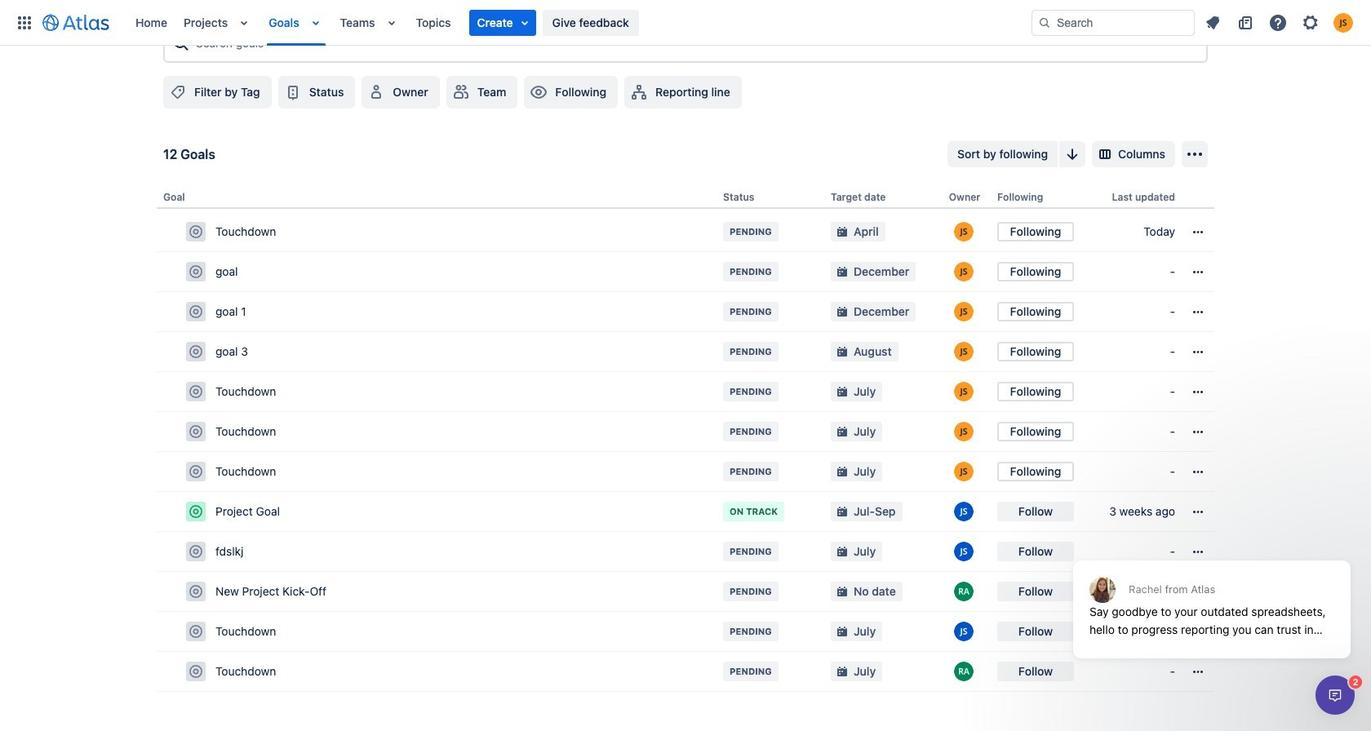 Task type: vqa. For each thing, say whether or not it's contained in the screenshot.
Banner
yes



Task type: describe. For each thing, give the bounding box(es) containing it.
notifications image
[[1203, 13, 1223, 32]]

2 touchdown image from the top
[[189, 465, 202, 478]]

Search field
[[1032, 9, 1195, 36]]

goal 1 image
[[189, 305, 202, 318]]

reverse sort order image
[[1063, 144, 1083, 164]]

1 touchdown image from the top
[[189, 385, 202, 398]]

Search goals field
[[191, 29, 1200, 58]]

0 vertical spatial dialog
[[1065, 521, 1359, 671]]

2 touchdown image from the top
[[189, 425, 202, 438]]

label image
[[168, 82, 188, 102]]

fdslkj image
[[189, 545, 202, 558]]

top element
[[10, 0, 1032, 45]]

following image
[[529, 82, 549, 102]]

3 touchdown image from the top
[[189, 665, 202, 678]]



Task type: locate. For each thing, give the bounding box(es) containing it.
search image
[[1038, 16, 1051, 29]]

banner
[[0, 0, 1371, 46]]

touchdown image
[[189, 225, 202, 238], [189, 465, 202, 478], [189, 625, 202, 638]]

touchdown image down new project kick-off icon
[[189, 665, 202, 678]]

settings image
[[1301, 13, 1321, 32]]

touchdown image
[[189, 385, 202, 398], [189, 425, 202, 438], [189, 665, 202, 678]]

touchdown image up goal icon
[[189, 225, 202, 238]]

goal 3 image
[[189, 345, 202, 358]]

1 vertical spatial touchdown image
[[189, 425, 202, 438]]

account image
[[1334, 13, 1354, 32]]

1 vertical spatial dialog
[[1316, 676, 1355, 715]]

list item inside top element
[[469, 9, 536, 36]]

status image
[[283, 82, 303, 102]]

2 vertical spatial touchdown image
[[189, 625, 202, 638]]

new project kick-off image
[[189, 585, 202, 598]]

search goals image
[[171, 33, 191, 53]]

dialog
[[1065, 521, 1359, 671], [1316, 676, 1355, 715]]

1 vertical spatial touchdown image
[[189, 465, 202, 478]]

more options image
[[1185, 144, 1205, 164]]

touchdown image up project goal image on the bottom
[[189, 465, 202, 478]]

2 vertical spatial touchdown image
[[189, 665, 202, 678]]

goal image
[[189, 265, 202, 278]]

list
[[127, 0, 1032, 45], [1198, 9, 1362, 36]]

touchdown image down goal 3 image
[[189, 385, 202, 398]]

0 vertical spatial touchdown image
[[189, 385, 202, 398]]

help image
[[1269, 13, 1288, 32]]

0 vertical spatial touchdown image
[[189, 225, 202, 238]]

3 touchdown image from the top
[[189, 625, 202, 638]]

None search field
[[1032, 9, 1195, 36]]

list item
[[469, 9, 536, 36]]

1 horizontal spatial list
[[1198, 9, 1362, 36]]

0 horizontal spatial list
[[127, 0, 1032, 45]]

project goal image
[[189, 505, 202, 518]]

switch to... image
[[15, 13, 34, 32]]

1 touchdown image from the top
[[189, 225, 202, 238]]

touchdown image up project goal image on the bottom
[[189, 425, 202, 438]]

touchdown image down new project kick-off icon
[[189, 625, 202, 638]]



